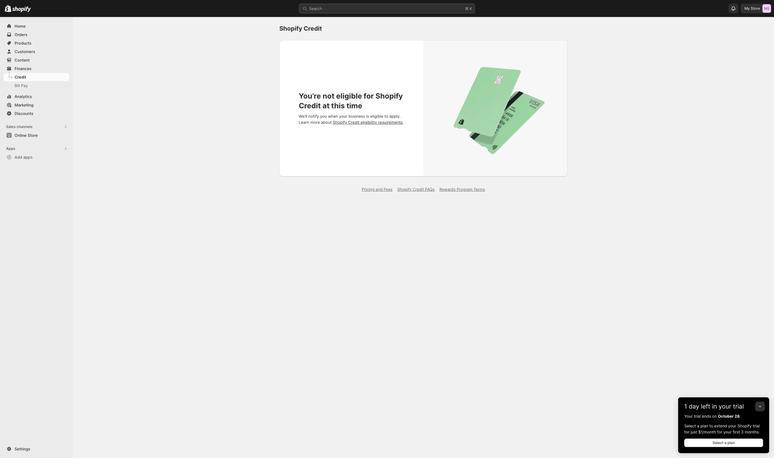 Task type: locate. For each thing, give the bounding box(es) containing it.
plan up $1/month
[[701, 424, 708, 428]]

to
[[385, 114, 388, 119], [710, 424, 713, 428]]

a for select a plan to extend your shopify trial for just $1/month for your first 3 months.
[[697, 424, 699, 428]]

for down extend
[[717, 430, 722, 434]]

1 horizontal spatial to
[[710, 424, 713, 428]]

trial up months.
[[753, 424, 760, 428]]

k
[[470, 6, 472, 11]]

1 horizontal spatial store
[[751, 6, 760, 11]]

your up october
[[719, 403, 732, 410]]

plan inside select a plan to extend your shopify trial for just $1/month for your first 3 months.
[[701, 424, 708, 428]]

program
[[457, 187, 473, 192]]

1 vertical spatial store
[[28, 133, 38, 138]]

2 horizontal spatial trial
[[753, 424, 760, 428]]

a up just
[[697, 424, 699, 428]]

1 day left in your trial
[[684, 403, 744, 410]]

and
[[376, 187, 383, 192]]

to inside we'll notify you when your business is eligible to apply. learn more about
[[385, 114, 388, 119]]

terms
[[474, 187, 485, 192]]

0 horizontal spatial eligible
[[336, 92, 362, 100]]

search
[[309, 6, 322, 11]]

1 horizontal spatial .
[[740, 414, 741, 419]]

your trial ends on october 28 .
[[684, 414, 741, 419]]

settings link
[[4, 445, 69, 453]]

1 horizontal spatial a
[[725, 441, 727, 445]]

credit down you're
[[299, 101, 321, 110]]

plan for select a plan to extend your shopify trial for just $1/month for your first 3 months.
[[701, 424, 708, 428]]

finances
[[15, 66, 31, 71]]

orders link
[[4, 30, 69, 39]]

trial
[[733, 403, 744, 410], [694, 414, 701, 419], [753, 424, 760, 428]]

0 vertical spatial trial
[[733, 403, 744, 410]]

bill
[[15, 83, 20, 88]]

you're not eligible for shopify credit at this time
[[299, 92, 403, 110]]

store right my
[[751, 6, 760, 11]]

eligible
[[336, 92, 362, 100], [370, 114, 383, 119]]

bill pay
[[15, 83, 28, 88]]

we'll notify you when your business is eligible to apply. learn more about
[[299, 114, 401, 125]]

trial up 28
[[733, 403, 744, 410]]

ends
[[702, 414, 711, 419]]

0 vertical spatial select
[[684, 424, 696, 428]]

0 horizontal spatial to
[[385, 114, 388, 119]]

1 horizontal spatial select
[[713, 441, 724, 445]]

.
[[403, 120, 404, 125], [740, 414, 741, 419]]

for up is in the top of the page
[[364, 92, 374, 100]]

select
[[684, 424, 696, 428], [713, 441, 724, 445]]

extend
[[714, 424, 727, 428]]

credit down business
[[348, 120, 360, 125]]

1 vertical spatial to
[[710, 424, 713, 428]]

store
[[751, 6, 760, 11], [28, 133, 38, 138]]

shopify image
[[5, 5, 11, 12], [12, 6, 31, 12]]

shopify credit faqs link
[[397, 187, 435, 192]]

for
[[364, 92, 374, 100], [684, 430, 690, 434], [717, 430, 722, 434]]

is
[[366, 114, 369, 119]]

1 vertical spatial eligible
[[370, 114, 383, 119]]

products
[[15, 41, 31, 46]]

pricing and fees button
[[358, 185, 396, 194]]

1 vertical spatial select
[[713, 441, 724, 445]]

about
[[321, 120, 332, 125]]

trial right the your
[[694, 414, 701, 419]]

sales channels button
[[4, 123, 69, 131]]

home
[[15, 24, 26, 29]]

to up $1/month
[[710, 424, 713, 428]]

home link
[[4, 22, 69, 30]]

for inside the you're not eligible for shopify credit at this time
[[364, 92, 374, 100]]

credit for shopify credit faqs
[[413, 187, 424, 192]]

a down select a plan to extend your shopify trial for just $1/month for your first 3 months.
[[725, 441, 727, 445]]

fees
[[384, 187, 393, 192]]

plan down first
[[728, 441, 735, 445]]

select for select a plan
[[713, 441, 724, 445]]

plan
[[701, 424, 708, 428], [728, 441, 735, 445]]

eligible up time
[[336, 92, 362, 100]]

shopify
[[279, 25, 302, 32], [376, 92, 403, 100], [333, 120, 347, 125], [397, 187, 412, 192], [738, 424, 752, 428]]

store down sales channels button
[[28, 133, 38, 138]]

0 vertical spatial store
[[751, 6, 760, 11]]

0 horizontal spatial trial
[[694, 414, 701, 419]]

my
[[745, 6, 750, 11]]

1 vertical spatial trial
[[694, 414, 701, 419]]

0 horizontal spatial select
[[684, 424, 696, 428]]

plan inside select a plan link
[[728, 441, 735, 445]]

shopify for shopify credit eligibility requirements .
[[333, 120, 347, 125]]

1 day left in your trial element
[[678, 413, 769, 453]]

1 horizontal spatial shopify image
[[12, 6, 31, 12]]

online store
[[15, 133, 38, 138]]

select inside select a plan to extend your shopify trial for just $1/month for your first 3 months.
[[684, 424, 696, 428]]

3
[[741, 430, 744, 434]]

shopify inside select a plan to extend your shopify trial for just $1/month for your first 3 months.
[[738, 424, 752, 428]]

0 vertical spatial eligible
[[336, 92, 362, 100]]

0 vertical spatial plan
[[701, 424, 708, 428]]

apply.
[[389, 114, 401, 119]]

credit inside the you're not eligible for shopify credit at this time
[[299, 101, 321, 110]]

store inside online store link
[[28, 133, 38, 138]]

add
[[15, 155, 22, 160]]

on
[[712, 414, 717, 419]]

for left just
[[684, 430, 690, 434]]

credit left "faqs"
[[413, 187, 424, 192]]

to inside select a plan to extend your shopify trial for just $1/month for your first 3 months.
[[710, 424, 713, 428]]

0 vertical spatial a
[[697, 424, 699, 428]]

a inside select a plan to extend your shopify trial for just $1/month for your first 3 months.
[[697, 424, 699, 428]]

2 vertical spatial trial
[[753, 424, 760, 428]]

1 horizontal spatial eligible
[[370, 114, 383, 119]]

business
[[349, 114, 365, 119]]

credit
[[304, 25, 322, 32], [15, 75, 26, 79], [299, 101, 321, 110], [348, 120, 360, 125], [413, 187, 424, 192]]

1 vertical spatial .
[[740, 414, 741, 419]]

1 horizontal spatial plan
[[728, 441, 735, 445]]

we'll
[[299, 114, 307, 119]]

select a plan link
[[684, 439, 763, 447]]

credit down search
[[304, 25, 322, 32]]

plan for select a plan
[[728, 441, 735, 445]]

your right when
[[339, 114, 348, 119]]

pay
[[21, 83, 28, 88]]

this
[[331, 101, 345, 110]]

0 horizontal spatial a
[[697, 424, 699, 428]]

a
[[697, 424, 699, 428], [725, 441, 727, 445]]

0 horizontal spatial store
[[28, 133, 38, 138]]

2 horizontal spatial for
[[717, 430, 722, 434]]

0 horizontal spatial plan
[[701, 424, 708, 428]]

analytics link
[[4, 92, 69, 101]]

notify
[[308, 114, 319, 119]]

0 horizontal spatial for
[[364, 92, 374, 100]]

apps
[[23, 155, 32, 160]]

select a plan to extend your shopify trial for just $1/month for your first 3 months.
[[684, 424, 760, 434]]

your inside we'll notify you when your business is eligible to apply. learn more about
[[339, 114, 348, 119]]

1 horizontal spatial trial
[[733, 403, 744, 410]]

shopify credit faqs
[[397, 187, 435, 192]]

to up requirements
[[385, 114, 388, 119]]

rewards program terms
[[440, 187, 485, 192]]

online store link
[[4, 131, 69, 140]]

analytics
[[15, 94, 32, 99]]

select down select a plan to extend your shopify trial for just $1/month for your first 3 months.
[[713, 441, 724, 445]]

requirements
[[378, 120, 403, 125]]

eligible right is in the top of the page
[[370, 114, 383, 119]]

select up just
[[684, 424, 696, 428]]

content link
[[4, 56, 69, 64]]

1 vertical spatial plan
[[728, 441, 735, 445]]

apps
[[6, 146, 15, 151]]

0 vertical spatial .
[[403, 120, 404, 125]]

settings
[[15, 447, 30, 451]]

pricing
[[362, 187, 375, 192]]

1 vertical spatial a
[[725, 441, 727, 445]]

0 vertical spatial to
[[385, 114, 388, 119]]

rewards program terms link
[[440, 187, 485, 192]]



Task type: vqa. For each thing, say whether or not it's contained in the screenshot.
October
yes



Task type: describe. For each thing, give the bounding box(es) containing it.
sales
[[6, 124, 16, 129]]

trial inside dropdown button
[[733, 403, 744, 410]]

marketing link
[[4, 101, 69, 109]]

content
[[15, 58, 30, 62]]

⌘
[[465, 6, 469, 11]]

your left first
[[724, 430, 732, 434]]

you
[[320, 114, 327, 119]]

online
[[15, 133, 27, 138]]

finances link
[[4, 64, 69, 73]]

customers
[[15, 49, 35, 54]]

. inside 1 day left in your trial element
[[740, 414, 741, 419]]

select for select a plan to extend your shopify trial for just $1/month for your first 3 months.
[[684, 424, 696, 428]]

just
[[691, 430, 697, 434]]

eligibility
[[361, 120, 377, 125]]

discounts
[[15, 111, 33, 116]]

eligible inside the you're not eligible for shopify credit at this time
[[336, 92, 362, 100]]

shopify inside the you're not eligible for shopify credit at this time
[[376, 92, 403, 100]]

learn
[[299, 120, 309, 125]]

my store image
[[763, 4, 771, 13]]

online store button
[[0, 131, 73, 140]]

0 horizontal spatial .
[[403, 120, 404, 125]]

credit up the bill pay
[[15, 75, 26, 79]]

shopify credit card image
[[435, 55, 556, 161]]

my store
[[745, 6, 760, 11]]

at
[[323, 101, 330, 110]]

in
[[712, 403, 717, 410]]

months.
[[745, 430, 760, 434]]

bill pay link
[[4, 81, 69, 90]]

faqs
[[425, 187, 435, 192]]

rewards
[[440, 187, 456, 192]]

discounts link
[[4, 109, 69, 118]]

1
[[684, 403, 687, 410]]

store for online store
[[28, 133, 38, 138]]

more
[[310, 120, 320, 125]]

0 horizontal spatial shopify image
[[5, 5, 11, 12]]

store for my store
[[751, 6, 760, 11]]

shopify for shopify credit
[[279, 25, 302, 32]]

⌘ k
[[465, 6, 472, 11]]

not
[[323, 92, 335, 100]]

your
[[684, 414, 693, 419]]

$1/month
[[699, 430, 716, 434]]

credit link
[[4, 73, 69, 81]]

1 horizontal spatial for
[[684, 430, 690, 434]]

shopify credit eligibility requirements link
[[333, 120, 403, 125]]

apps button
[[4, 144, 69, 153]]

credit for shopify credit
[[304, 25, 322, 32]]

28
[[735, 414, 740, 419]]

marketing
[[15, 103, 34, 107]]

a for select a plan
[[725, 441, 727, 445]]

products link
[[4, 39, 69, 47]]

channels
[[17, 124, 33, 129]]

eligible inside we'll notify you when your business is eligible to apply. learn more about
[[370, 114, 383, 119]]

shopify credit eligibility requirements .
[[333, 120, 404, 125]]

trial inside select a plan to extend your shopify trial for just $1/month for your first 3 months.
[[753, 424, 760, 428]]

you're
[[299, 92, 321, 100]]

select a plan
[[713, 441, 735, 445]]

left
[[701, 403, 711, 410]]

your up first
[[728, 424, 737, 428]]

pricing and fees
[[362, 187, 393, 192]]

shopify for shopify credit faqs
[[397, 187, 412, 192]]

sales channels
[[6, 124, 33, 129]]

first
[[733, 430, 740, 434]]

time
[[347, 101, 362, 110]]

when
[[328, 114, 338, 119]]

1 day left in your trial button
[[678, 397, 769, 410]]

add apps
[[15, 155, 32, 160]]

shopify credit
[[279, 25, 322, 32]]

customers link
[[4, 47, 69, 56]]

orders
[[15, 32, 27, 37]]

october
[[718, 414, 734, 419]]

credit for shopify credit eligibility requirements .
[[348, 120, 360, 125]]

your inside dropdown button
[[719, 403, 732, 410]]

add apps button
[[4, 153, 69, 161]]

day
[[689, 403, 699, 410]]



